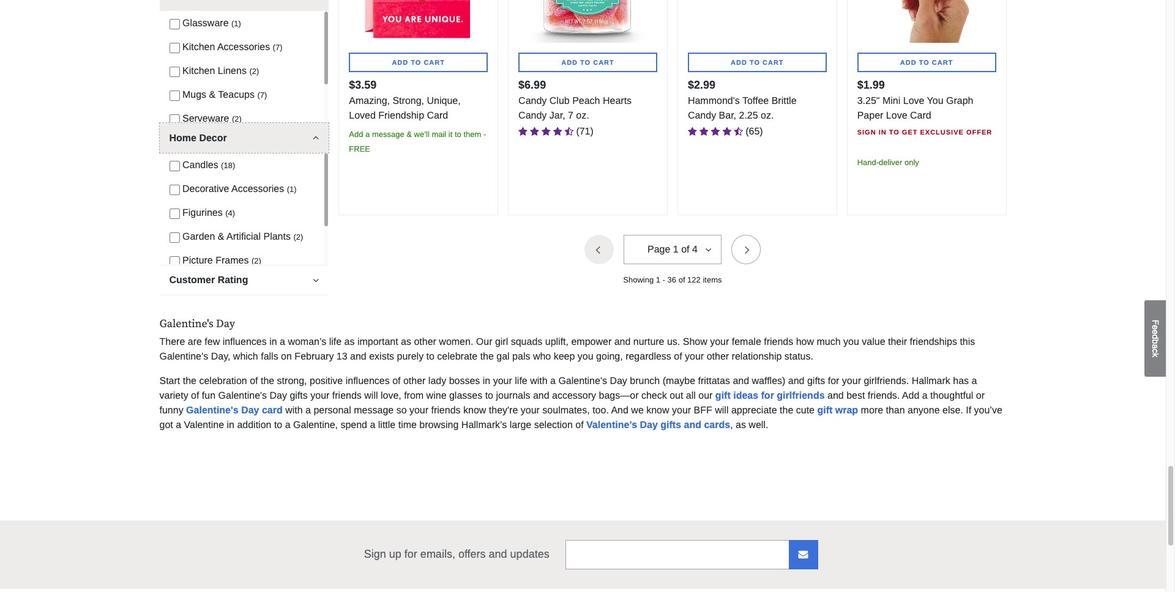 Task type: locate. For each thing, give the bounding box(es) containing it.
and up the going,
[[614, 336, 631, 347]]

add to cart
[[392, 59, 445, 66], [562, 59, 615, 66], [731, 59, 784, 66], [900, 59, 953, 66]]

1 horizontal spatial gifts
[[661, 420, 681, 430]]

1 horizontal spatial know
[[647, 405, 670, 415]]

1 cart from the left
[[424, 59, 445, 66]]

section containing glassware
[[159, 0, 329, 321]]

0 vertical spatial region
[[339, 0, 1007, 286]]

add to cart button inside $2.99 article
[[688, 53, 827, 72]]

going,
[[596, 351, 623, 362]]

navigation
[[155, 589, 1012, 593]]

& left we'll
[[407, 130, 412, 139]]

0 vertical spatial message
[[372, 130, 404, 139]]

0 vertical spatial friends
[[764, 336, 794, 347]]

0 horizontal spatial influences
[[223, 336, 267, 347]]

add to cart inside $1.99 article
[[900, 59, 953, 66]]

1 vertical spatial friends
[[332, 390, 362, 401]]

Decorative Accessories checkbox
[[169, 185, 180, 195]]

add inside add a message & we'll mail it to them - free
[[349, 130, 363, 139]]

3.25" mini love you graph paper love card, image
[[848, 0, 1006, 43], [848, 0, 1006, 43]]

updates
[[510, 549, 550, 561]]

status.
[[785, 351, 814, 362]]

2 to from the left
[[580, 59, 591, 66]]

of inside galentine's day there are few influences in a woman's life as important as other women. our girl squads uplift, empower and nurture us. show your female friends how much you value their friendships this galentine's day, which falls on february 13 and exists purely to celebrate the gal pals who keep you going, regardless of your other relationship status.
[[674, 351, 682, 362]]

0 horizontal spatial sign
[[364, 549, 386, 561]]

friends up personal
[[332, 390, 362, 401]]

0 horizontal spatial know
[[463, 405, 486, 415]]

tab list containing glassware
[[159, 0, 329, 321]]

relationship
[[732, 351, 782, 362]]

4 to from the left
[[919, 59, 930, 66]]

personal
[[314, 405, 351, 415]]

cart inside "$6.99" article
[[593, 59, 615, 66]]

(maybe
[[663, 376, 696, 386]]

2 horizontal spatial friends
[[764, 336, 794, 347]]

your up journals
[[493, 376, 512, 386]]

with inside start the celebration of the strong, positive influences of other lady bosses in your life with a galentine's day brunch (maybe frittatas and waffles) and gifts for your girlfriends. hallmark has a variety of fun galentine's day gifts your friends will love, from wine glasses to journals and accessory bags—or check out all our
[[530, 376, 548, 386]]

2 horizontal spatial &
[[407, 130, 412, 139]]

cart inside $1.99 article
[[932, 59, 953, 66]]

1 vertical spatial gifts
[[290, 390, 308, 401]]

day for galentine's day card with a personal message so your friends know they're your soulmates, too. and we know your bff will appreciate the cute gift wrap
[[241, 405, 259, 415]]

oz. right 2.25
[[761, 110, 774, 121]]

emails,
[[421, 549, 455, 561]]

add for $6.99
[[562, 59, 578, 66]]

article
[[159, 0, 329, 179], [159, 123, 329, 321]]

0 vertical spatial with
[[530, 376, 548, 386]]

friends up status.
[[764, 336, 794, 347]]

0 horizontal spatial you
[[578, 351, 594, 362]]

tab list inside galentine's day main content
[[159, 0, 329, 321]]

1 horizontal spatial life
[[515, 376, 528, 386]]

add to cart button up toffee
[[688, 53, 827, 72]]

f
[[1151, 320, 1161, 325]]

add to cart inside "$6.99" article
[[562, 59, 615, 66]]

2 vertical spatial for
[[405, 549, 417, 561]]

a right got
[[176, 420, 181, 430]]

1 horizontal spatial will
[[715, 405, 729, 415]]

in inside $1.99 article
[[879, 129, 887, 136]]

0 vertical spatial -
[[484, 130, 486, 139]]

female
[[732, 336, 762, 347]]

cart for $1.99
[[932, 59, 953, 66]]

other up frittatas
[[707, 351, 729, 362]]

regardless
[[626, 351, 672, 362]]

other up from
[[403, 376, 426, 386]]

candy down hammond's
[[688, 110, 716, 121]]

will inside start the celebration of the strong, positive influences of other lady bosses in your life with a galentine's day brunch (maybe frittatas and waffles) and gifts for your girlfriends. hallmark has a variety of fun galentine's day gifts your friends will love, from wine glasses to journals and accessory bags—or check out all our
[[364, 390, 378, 401]]

1 oz. from the left
[[576, 110, 589, 121]]

a up free
[[366, 130, 370, 139]]

you
[[927, 96, 944, 106]]

1 vertical spatial -
[[663, 276, 665, 285]]

36
[[668, 276, 677, 285]]

message inside add a message & we'll mail it to them - free
[[372, 130, 404, 139]]

galentine's down the 'fun'
[[186, 405, 239, 415]]

add for $2.99
[[731, 59, 747, 66]]

as right , on the right bottom of the page
[[736, 420, 746, 430]]

1 kitchen from the top
[[182, 42, 215, 52]]

friends up browsing
[[431, 405, 461, 415]]

for for gift ideas for girlfriends
[[761, 390, 774, 401]]

4 cart from the left
[[932, 59, 953, 66]]

Glassware checkbox
[[169, 19, 180, 29]]

add to cart up toffee
[[731, 59, 784, 66]]

kitchen for kitchen accessories
[[182, 42, 215, 52]]

add to cart button inside "$6.99" article
[[519, 53, 657, 72]]

galentine's up the galentine's day card link
[[218, 390, 267, 401]]

1 vertical spatial (7)
[[257, 91, 267, 100]]

strong,
[[277, 376, 307, 386]]

a up galentine, in the bottom of the page
[[306, 405, 311, 415]]

(7)
[[273, 43, 283, 52], [257, 91, 267, 100]]

home
[[169, 133, 197, 144]]

a inside and best friends. add a thoughtful or funny
[[923, 390, 928, 401]]

& for kitchen accessories
[[209, 90, 216, 100]]

customer rating tab
[[159, 265, 329, 295]]

accessories up linens
[[217, 42, 270, 52]]

your up the valentine's day gifts and cards , as well.
[[672, 405, 691, 415]]

as up 13
[[344, 336, 355, 347]]

galentine's inside galentine's day there are few influences in a woman's life as important as other women. our girl squads uplift, empower and nurture us. show your female friends how much you value their friendships this galentine's day, which falls on february 13 and exists purely to celebrate the gal pals who keep you going, regardless of your other relationship status.
[[159, 317, 214, 331]]

1 horizontal spatial oz.
[[761, 110, 774, 121]]

in down the galentine's day card link
[[227, 420, 234, 430]]

& inside kitchen filters element
[[209, 90, 216, 100]]

1 vertical spatial influences
[[346, 376, 390, 386]]

life up journals
[[515, 376, 528, 386]]

region
[[339, 0, 1007, 286], [0, 462, 1166, 501]]

friendship
[[379, 110, 424, 121]]

influences inside start the celebration of the strong, positive influences of other lady bosses in your life with a galentine's day brunch (maybe frittatas and waffles) and gifts for your girlfriends. hallmark has a variety of fun galentine's day gifts your friends will love, from wine glasses to journals and accessory bags—or check out all our
[[346, 376, 390, 386]]

oz. right 7
[[576, 110, 589, 121]]

hammond's
[[688, 96, 740, 106]]

1 horizontal spatial card
[[910, 110, 932, 121]]

add for $1.99
[[900, 59, 917, 66]]

message up 'little'
[[354, 405, 394, 415]]

a up 'anyone'
[[923, 390, 928, 401]]

know
[[463, 405, 486, 415], [647, 405, 670, 415]]

to down card
[[274, 420, 282, 430]]

with down who
[[530, 376, 548, 386]]

accessories up (4)
[[231, 184, 284, 194]]

add to cart button inside $1.99 article
[[858, 53, 996, 72]]

to up peach
[[580, 59, 591, 66]]

0 vertical spatial other
[[414, 336, 436, 347]]

love
[[904, 96, 925, 106], [886, 110, 908, 121]]

galentine's up accessory
[[559, 376, 607, 386]]

1 horizontal spatial (1)
[[287, 185, 297, 194]]

the down our
[[480, 351, 494, 362]]

2 add to cart from the left
[[562, 59, 615, 66]]

add to cart button up strong,
[[349, 53, 488, 72]]

0 vertical spatial sign
[[858, 129, 876, 136]]

for right up
[[405, 549, 417, 561]]

and inside sign up for emails, offers and updates footer
[[489, 549, 507, 561]]

cart inside $3.59 article
[[424, 59, 445, 66]]

add to cart button up peach
[[519, 53, 657, 72]]

for inside start the celebration of the strong, positive influences of other lady bosses in your life with a galentine's day brunch (maybe frittatas and waffles) and gifts for your girlfriends. hallmark has a variety of fun galentine's day gifts your friends will love, from wine glasses to journals and accessory bags—or check out all our
[[828, 376, 840, 386]]

3 add to cart button from the left
[[688, 53, 827, 72]]

article containing home decor
[[159, 123, 329, 321]]

brittle
[[772, 96, 797, 106]]

influences inside galentine's day there are few influences in a woman's life as important as other women. our girl squads uplift, empower and nurture us. show your female friends how much you value their friendships this galentine's day, which falls on february 13 and exists purely to celebrate the gal pals who keep you going, regardless of your other relationship status.
[[223, 336, 267, 347]]

ideas
[[734, 390, 759, 401]]

bags—or
[[599, 390, 639, 401]]

1 to from the left
[[411, 59, 421, 66]]

day for galentine's day there are few influences in a woman's life as important as other women. our girl squads uplift, empower and nurture us. show your female friends how much you value their friendships this galentine's day, which falls on february 13 and exists purely to celebrate the gal pals who keep you going, regardless of your other relationship status.
[[216, 317, 235, 331]]

cart inside $2.99 article
[[763, 59, 784, 66]]

and right 13
[[350, 351, 367, 362]]

cart up brittle
[[763, 59, 784, 66]]

2 oz. from the left
[[761, 110, 774, 121]]

0 horizontal spatial life
[[329, 336, 342, 347]]

and up galentine's day card with a personal message so your friends know they're your soulmates, too. and we know your bff will appreciate the cute gift wrap
[[533, 390, 550, 401]]

the
[[480, 351, 494, 362], [183, 376, 197, 386], [261, 376, 274, 386], [780, 405, 794, 415]]

gift down frittatas
[[716, 390, 731, 401]]

your
[[710, 336, 729, 347], [685, 351, 704, 362], [493, 376, 512, 386], [842, 376, 861, 386], [311, 390, 330, 401], [410, 405, 429, 415], [521, 405, 540, 415], [672, 405, 691, 415]]

2 card from the left
[[910, 110, 932, 121]]

card up sign in to get exclusive offer
[[910, 110, 932, 121]]

your right show
[[710, 336, 729, 347]]

3 to from the left
[[750, 59, 760, 66]]

f e e d b a c k
[[1151, 320, 1161, 357]]

woman's
[[288, 336, 326, 347]]

section
[[159, 0, 329, 321]]

message down friendship
[[372, 130, 404, 139]]

will up cards
[[715, 405, 729, 415]]

a
[[366, 130, 370, 139], [280, 336, 285, 347], [1151, 344, 1161, 349], [550, 376, 556, 386], [972, 376, 977, 386], [923, 390, 928, 401], [306, 405, 311, 415], [176, 420, 181, 430], [285, 420, 291, 430], [370, 420, 376, 430]]

(2) right frames
[[252, 257, 261, 266]]

0 horizontal spatial for
[[405, 549, 417, 561]]

browsing
[[420, 420, 459, 430]]

for inside footer
[[405, 549, 417, 561]]

- right the them
[[484, 130, 486, 139]]

1 vertical spatial life
[[515, 376, 528, 386]]

galentine's day main content
[[0, 0, 1166, 501]]

glassware
[[182, 18, 229, 29]]

1 vertical spatial (1)
[[287, 185, 297, 194]]

to inside $3.59 article
[[411, 59, 421, 66]]

(2) right linens
[[249, 67, 259, 76]]

life up 13
[[329, 336, 342, 347]]

Serveware checkbox
[[169, 114, 180, 125]]

of down us.
[[674, 351, 682, 362]]

0 vertical spatial (1)
[[231, 19, 241, 29]]

0 vertical spatial kitchen
[[182, 42, 215, 52]]

2 vertical spatial friends
[[431, 405, 461, 415]]

kitchen
[[182, 42, 215, 52], [182, 66, 215, 76]]

card inside $1.99 3.25" mini love you graph paper love card
[[910, 110, 932, 121]]

1 vertical spatial kitchen
[[182, 66, 215, 76]]

to right it
[[455, 130, 462, 139]]

2 vertical spatial &
[[218, 232, 224, 242]]

wrap
[[836, 405, 858, 415]]

(1) up plants
[[287, 185, 297, 194]]

offers
[[458, 549, 486, 561]]

jar,
[[550, 110, 565, 121]]

add to cart button inside $3.59 article
[[349, 53, 488, 72]]

&
[[209, 90, 216, 100], [407, 130, 412, 139], [218, 232, 224, 242]]

to for $3.59
[[411, 59, 421, 66]]

add for $3.59
[[392, 59, 409, 66]]

life
[[329, 336, 342, 347], [515, 376, 528, 386]]

accessories inside kitchen filters element
[[217, 42, 270, 52]]

this
[[960, 336, 975, 347]]

pals
[[513, 351, 530, 362]]

galentine's up are
[[159, 317, 214, 331]]

$1.99
[[858, 79, 885, 91]]

0 vertical spatial accessories
[[217, 42, 270, 52]]

to inside $2.99 article
[[750, 59, 760, 66]]

0 horizontal spatial friends
[[332, 390, 362, 401]]

Mugs & Teacups checkbox
[[169, 91, 180, 101]]

to inside $1.99 article
[[919, 59, 930, 66]]

add to cart button for $1.99
[[858, 53, 996, 72]]

1 horizontal spatial you
[[844, 336, 860, 347]]

in right bosses
[[483, 376, 491, 386]]

0 horizontal spatial &
[[209, 90, 216, 100]]

to for $1.99
[[919, 59, 930, 66]]

(1) inside the glassware (1)
[[231, 19, 241, 29]]

0 horizontal spatial -
[[484, 130, 486, 139]]

0 vertical spatial (7)
[[273, 43, 283, 52]]

of right 36
[[679, 276, 685, 285]]

& inside home decor filters element
[[218, 232, 224, 242]]

1 article from the top
[[159, 0, 329, 179]]

product list element
[[339, 0, 1007, 216]]

3.25" mini love you graph paper love card link
[[858, 94, 996, 123]]

(1) up kitchen accessories (7)
[[231, 19, 241, 29]]

of up love,
[[393, 376, 401, 386]]

2 horizontal spatial for
[[828, 376, 840, 386]]

0 horizontal spatial as
[[344, 336, 355, 347]]

add up the $6.99 candy club peach hearts candy jar, 7 oz.
[[562, 59, 578, 66]]

to inside "$6.99" article
[[580, 59, 591, 66]]

candy club peach hearts candy jar, 7 oz., image
[[509, 0, 667, 43]]

add inside and best friends. add a thoughtful or funny
[[902, 390, 920, 401]]

1 add to cart button from the left
[[349, 53, 488, 72]]

add up free
[[349, 130, 363, 139]]

will
[[364, 390, 378, 401], [715, 405, 729, 415]]

cart up hearts
[[593, 59, 615, 66]]

1 vertical spatial for
[[761, 390, 774, 401]]

add inside $2.99 article
[[731, 59, 747, 66]]

sign inside $1.99 article
[[858, 129, 876, 136]]

accessories
[[217, 42, 270, 52], [231, 184, 284, 194]]

gifts up 'girlfriends'
[[808, 376, 825, 386]]

4 add to cart button from the left
[[858, 53, 996, 72]]

4 add to cart from the left
[[900, 59, 953, 66]]

2 cart from the left
[[593, 59, 615, 66]]

large
[[510, 420, 532, 430]]

add up $3.59 amazing, strong, unique, loved friendship card on the top left of the page
[[392, 59, 409, 66]]

add to cart button up $1.99 3.25" mini love you graph paper love card
[[858, 53, 996, 72]]

1 horizontal spatial sign
[[858, 129, 876, 136]]

tab list
[[159, 0, 329, 321]]

0 vertical spatial influences
[[223, 336, 267, 347]]

day up few
[[216, 317, 235, 331]]

accessories for (4)
[[231, 184, 284, 194]]

2 add to cart button from the left
[[519, 53, 657, 72]]

amazing, strong, unique, loved friendship card link
[[349, 94, 488, 123]]

1 horizontal spatial as
[[401, 336, 411, 347]]

hallmark's
[[462, 420, 507, 430]]

for
[[828, 376, 840, 386], [761, 390, 774, 401], [405, 549, 417, 561]]

0 vertical spatial will
[[364, 390, 378, 401]]

with right card
[[285, 405, 303, 415]]

(2) down teacups at the top of the page
[[232, 115, 242, 124]]

Figurines checkbox
[[169, 209, 180, 219]]

$6.99
[[519, 79, 546, 91]]

0 horizontal spatial oz.
[[576, 110, 589, 121]]

1 vertical spatial &
[[407, 130, 412, 139]]

& right garden
[[218, 232, 224, 242]]

2 article from the top
[[159, 123, 329, 321]]

angle down image
[[313, 276, 319, 286]]

1 card from the left
[[427, 110, 448, 121]]

day inside galentine's day there are few influences in a woman's life as important as other women. our girl squads uplift, empower and nurture us. show your female friends how much you value their friendships this galentine's day, which falls on february 13 and exists purely to celebrate the gal pals who keep you going, regardless of your other relationship status.
[[216, 317, 235, 331]]

2 kitchen from the top
[[182, 66, 215, 76]]

day down we
[[640, 420, 658, 430]]

3 add to cart from the left
[[731, 59, 784, 66]]

home decor tab
[[159, 123, 329, 153]]

0 horizontal spatial gift
[[716, 390, 731, 401]]

kitchen right kitchen accessories option
[[182, 42, 215, 52]]

0 vertical spatial for
[[828, 376, 840, 386]]

a up accessory
[[550, 376, 556, 386]]

of down soulmates,
[[576, 420, 584, 430]]

you left value
[[844, 336, 860, 347]]

gal
[[497, 351, 510, 362]]

1 horizontal spatial (7)
[[273, 43, 283, 52]]

and right offers
[[489, 549, 507, 561]]

(2) inside garden & artificial plants (2)
[[293, 233, 303, 242]]

in inside 'more than anyone else. if you've got a valentine in addition to a galentine, spend a little time browsing hallmark's large selection of'
[[227, 420, 234, 430]]

add a message & we'll mail it to them - free
[[349, 130, 486, 154]]

for up gift wrap link at the right bottom of page
[[828, 376, 840, 386]]

a up on at the bottom of page
[[280, 336, 285, 347]]

1 vertical spatial accessories
[[231, 184, 284, 194]]

to for $2.99
[[750, 59, 760, 66]]

candy club peach hearts candy jar, 7 oz. link
[[519, 94, 657, 123]]

envelope image
[[799, 550, 808, 559]]

card
[[262, 405, 283, 415]]

showing
[[623, 276, 654, 285]]

2 horizontal spatial gifts
[[808, 376, 825, 386]]

- inside add a message & we'll mail it to them - free
[[484, 130, 486, 139]]

0 horizontal spatial card
[[427, 110, 448, 121]]

1 vertical spatial other
[[707, 351, 729, 362]]

add to cart inside $3.59 article
[[392, 59, 445, 66]]

1 e from the top
[[1151, 325, 1161, 330]]

1 horizontal spatial &
[[218, 232, 224, 242]]

add to cart up $1.99 3.25" mini love you graph paper love card
[[900, 59, 953, 66]]

1 horizontal spatial gift
[[818, 405, 833, 415]]

1 horizontal spatial -
[[663, 276, 665, 285]]

kitchen filters element
[[159, 11, 324, 179]]

day
[[216, 317, 235, 331], [610, 376, 627, 386], [270, 390, 287, 401], [241, 405, 259, 415], [640, 420, 658, 430]]

(2) inside the picture frames (2)
[[252, 257, 261, 266]]

bff
[[694, 405, 713, 415]]

angle left image
[[596, 243, 600, 256]]

exists
[[369, 351, 394, 362]]

love down mini
[[886, 110, 908, 121]]

celebrate
[[437, 351, 478, 362]]

e up the b
[[1151, 330, 1161, 335]]

0 vertical spatial &
[[209, 90, 216, 100]]

1 horizontal spatial for
[[761, 390, 774, 401]]

(2) right plants
[[293, 233, 303, 242]]

amazing, strong, unique, loved friendship card, image
[[339, 0, 498, 43], [339, 0, 498, 43]]

all
[[686, 390, 696, 401]]

1 horizontal spatial influences
[[346, 376, 390, 386]]

sign inside sign up for emails, offers and updates footer
[[364, 549, 386, 561]]

a inside add a message & we'll mail it to them - free
[[366, 130, 370, 139]]

as up purely
[[401, 336, 411, 347]]

(7) inside 'mugs & teacups (7)'
[[257, 91, 267, 100]]

a up k
[[1151, 344, 1161, 349]]

accessories inside home decor filters element
[[231, 184, 284, 194]]

sign
[[858, 129, 876, 136], [364, 549, 386, 561]]

card down unique, in the left top of the page
[[427, 110, 448, 121]]

add inside $1.99 article
[[900, 59, 917, 66]]

$3.59 article
[[339, 0, 498, 216]]

sign for sign up for emails, offers and updates
[[364, 549, 386, 561]]

3 cart from the left
[[763, 59, 784, 66]]

1 horizontal spatial with
[[530, 376, 548, 386]]

their
[[888, 336, 907, 347]]

serveware (2)
[[182, 114, 242, 124]]

day up card
[[270, 390, 287, 401]]

your up best
[[842, 376, 861, 386]]

to up $3.59 amazing, strong, unique, loved friendship card on the top left of the page
[[411, 59, 421, 66]]

add up $1.99 3.25" mini love you graph paper love card
[[900, 59, 917, 66]]

girlfriends
[[777, 390, 825, 401]]

exclusive
[[920, 129, 964, 136]]

2 vertical spatial other
[[403, 376, 426, 386]]

home decor
[[169, 133, 227, 144]]

0 horizontal spatial (1)
[[231, 19, 241, 29]]

gifts down out on the right bottom of the page
[[661, 420, 681, 430]]

1 vertical spatial you
[[578, 351, 594, 362]]

& right mugs
[[209, 90, 216, 100]]

you
[[844, 336, 860, 347], [578, 351, 594, 362]]

Garden & Artificial Plants checkbox
[[169, 233, 180, 243]]

celebration
[[199, 376, 247, 386]]

sign in to get exclusive offer
[[858, 129, 993, 136]]

1 add to cart from the left
[[392, 59, 445, 66]]

peach
[[573, 96, 600, 106]]

if
[[966, 405, 972, 415]]

add to cart inside $2.99 article
[[731, 59, 784, 66]]

your down from
[[410, 405, 429, 415]]

strong,
[[393, 96, 424, 106]]

region containing $3.59
[[339, 0, 1007, 286]]

(4)
[[225, 209, 235, 218]]

friends
[[764, 336, 794, 347], [332, 390, 362, 401], [431, 405, 461, 415]]

13
[[337, 351, 348, 362]]

and
[[614, 336, 631, 347], [350, 351, 367, 362], [733, 376, 749, 386], [788, 376, 805, 386], [533, 390, 550, 401], [828, 390, 844, 401], [684, 420, 702, 430], [489, 549, 507, 561]]

1 vertical spatial sign
[[364, 549, 386, 561]]

galentine's day card with a personal message so your friends know they're your soulmates, too. and we know your bff will appreciate the cute gift wrap
[[186, 405, 858, 415]]

2 vertical spatial gifts
[[661, 420, 681, 430]]

0 horizontal spatial with
[[285, 405, 303, 415]]

- right 1
[[663, 276, 665, 285]]

add inside "$6.99" article
[[562, 59, 578, 66]]

keep
[[554, 351, 575, 362]]

0 horizontal spatial (7)
[[257, 91, 267, 100]]

0 horizontal spatial will
[[364, 390, 378, 401]]

gift right the cute
[[818, 405, 833, 415]]

in inside start the celebration of the strong, positive influences of other lady bosses in your life with a galentine's day brunch (maybe frittatas and waffles) and gifts for your girlfriends. hallmark has a variety of fun galentine's day gifts your friends will love, from wine glasses to journals and accessory bags—or check out all our
[[483, 376, 491, 386]]

0 vertical spatial life
[[329, 336, 342, 347]]

candy down $6.99
[[519, 96, 547, 106]]

falls
[[261, 351, 278, 362]]

and up gift wrap link at the right bottom of page
[[828, 390, 844, 401]]

e up d
[[1151, 325, 1161, 330]]



Task type: describe. For each thing, give the bounding box(es) containing it.
article containing glassware
[[159, 0, 329, 179]]

add to cart for $6.99
[[562, 59, 615, 66]]

a right the has
[[972, 376, 977, 386]]

gift ideas for girlfriends
[[716, 390, 825, 401]]

Kitchen Accessories checkbox
[[169, 43, 180, 53]]

cart for $3.59
[[424, 59, 445, 66]]

add to cart for $3.59
[[392, 59, 445, 66]]

1 vertical spatial message
[[354, 405, 394, 415]]

gift wrap link
[[818, 405, 858, 415]]

cute
[[796, 405, 815, 415]]

day for valentine's day gifts and cards , as well.
[[640, 420, 658, 430]]

brunch
[[630, 376, 660, 386]]

to inside galentine's day there are few influences in a woman's life as important as other women. our girl squads uplift, empower and nurture us. show your female friends how much you value their friendships this galentine's day, which falls on february 13 and exists purely to celebrate the gal pals who keep you going, regardless of your other relationship status.
[[426, 351, 435, 362]]

friends inside start the celebration of the strong, positive influences of other lady bosses in your life with a galentine's day brunch (maybe frittatas and waffles) and gifts for your girlfriends. hallmark has a variety of fun galentine's day gifts your friends will love, from wine glasses to journals and accessory bags—or check out all our
[[332, 390, 362, 401]]

girlfriends.
[[864, 376, 909, 386]]

than
[[886, 405, 905, 415]]

2 horizontal spatial as
[[736, 420, 746, 430]]

add to cart button for $2.99
[[688, 53, 827, 72]]

bosses
[[449, 376, 480, 386]]

your down 'positive'
[[311, 390, 330, 401]]

to inside add a message & we'll mail it to them - free
[[455, 130, 462, 139]]

cart for $2.99
[[763, 59, 784, 66]]

glassware (1)
[[182, 18, 241, 29]]

the left the cute
[[780, 405, 794, 415]]

2.25
[[739, 110, 758, 121]]

to inside start the celebration of the strong, positive influences of other lady bosses in your life with a galentine's day brunch (maybe frittatas and waffles) and gifts for your girlfriends. hallmark has a variety of fun galentine's day gifts your friends will love, from wine glasses to journals and accessory bags—or check out all our
[[485, 390, 493, 401]]

0 vertical spatial gift
[[716, 390, 731, 401]]

0 vertical spatial gifts
[[808, 376, 825, 386]]

and up ideas in the right of the page
[[733, 376, 749, 386]]

$2.99 article
[[678, 0, 837, 216]]

in inside galentine's day there are few influences in a woman's life as important as other women. our girl squads uplift, empower and nurture us. show your female friends how much you value their friendships this galentine's day, which falls on february 13 and exists purely to celebrate the gal pals who keep you going, regardless of your other relationship status.
[[269, 336, 277, 347]]

journals
[[496, 390, 530, 401]]

there
[[159, 336, 185, 347]]

Picture Frames checkbox
[[169, 256, 180, 267]]

(7) inside kitchen accessories (7)
[[273, 43, 283, 52]]

a left galentine, in the bottom of the page
[[285, 420, 291, 430]]

paper
[[858, 110, 884, 121]]

offer
[[967, 129, 993, 136]]

1 vertical spatial with
[[285, 405, 303, 415]]

7
[[568, 110, 574, 121]]

to for $6.99
[[580, 59, 591, 66]]

it
[[449, 130, 453, 139]]

accessories for linens
[[217, 42, 270, 52]]

(2) inside serveware (2)
[[232, 115, 242, 124]]

2 e from the top
[[1151, 330, 1161, 335]]

1 vertical spatial love
[[886, 110, 908, 121]]

and down bff
[[684, 420, 702, 430]]

galentine,
[[293, 420, 338, 430]]

(1) inside decorative accessories (1)
[[287, 185, 297, 194]]

f e e d b a c k button
[[1145, 300, 1166, 377]]

Sign up for emails, offers and updates email field
[[566, 540, 818, 570]]

section inside galentine's day main content
[[159, 0, 329, 321]]

the left strong,
[[261, 376, 274, 386]]

0 vertical spatial love
[[904, 96, 925, 106]]

add to cart button for $3.59
[[349, 53, 488, 72]]

funny
[[159, 405, 183, 415]]

day up bags—or
[[610, 376, 627, 386]]

them
[[464, 130, 481, 139]]

1 vertical spatial gift
[[818, 405, 833, 415]]

kitchen for kitchen linens
[[182, 66, 215, 76]]

more than anyone else. if you've got a valentine in addition to a galentine, spend a little time browsing hallmark's large selection of
[[159, 405, 1003, 430]]

and up 'girlfriends'
[[788, 376, 805, 386]]

variety
[[159, 390, 188, 401]]

galentine's day card link
[[186, 405, 283, 415]]

lady
[[428, 376, 446, 386]]

kitchen linens (2)
[[182, 66, 259, 76]]

graph
[[947, 96, 974, 106]]

mini
[[883, 96, 901, 106]]

of left the 'fun'
[[191, 390, 199, 401]]

hand-
[[858, 158, 879, 167]]

toffee
[[743, 96, 769, 106]]

your down show
[[685, 351, 704, 362]]

positive
[[310, 376, 343, 386]]

Kitchen Linens checkbox
[[169, 67, 180, 77]]

candy inside $2.99 hammond's toffee brittle candy bar, 2.25 oz.
[[688, 110, 716, 121]]

accessory
[[552, 390, 596, 401]]

our
[[699, 390, 713, 401]]

figurines (4)
[[182, 208, 235, 218]]

friendships
[[910, 336, 958, 347]]

sign for sign in to get exclusive offer
[[858, 129, 876, 136]]

anyone
[[908, 405, 940, 415]]

which
[[233, 351, 258, 362]]

candles
[[182, 160, 218, 171]]

much
[[817, 336, 841, 347]]

loved
[[349, 110, 376, 121]]

add to cart button for $6.99
[[519, 53, 657, 72]]

february
[[295, 351, 334, 362]]

$1.99 article
[[847, 0, 1007, 216]]

sign up for emails, offers and updates
[[364, 549, 550, 561]]

card inside $3.59 amazing, strong, unique, loved friendship card
[[427, 110, 448, 121]]

amazing,
[[349, 96, 390, 106]]

$6.99 article
[[508, 0, 668, 216]]

picture
[[182, 256, 213, 266]]

valentine
[[184, 420, 224, 430]]

for for sign up for emails, offers and updates
[[405, 549, 417, 561]]

free
[[349, 145, 370, 154]]

1 know from the left
[[463, 405, 486, 415]]

add to cart for $2.99
[[731, 59, 784, 66]]

fun
[[202, 390, 216, 401]]

to inside $1.99 article
[[889, 129, 900, 136]]

value
[[862, 336, 886, 347]]

to inside 'more than anyone else. if you've got a valentine in addition to a galentine, spend a little time browsing hallmark's large selection of'
[[274, 420, 282, 430]]

important
[[358, 336, 398, 347]]

122
[[688, 276, 701, 285]]

hearts
[[603, 96, 632, 106]]

oz. inside $2.99 hammond's toffee brittle candy bar, 2.25 oz.
[[761, 110, 774, 121]]

navigation inside sign up for emails, offers and updates footer
[[155, 589, 1012, 593]]

customer
[[169, 275, 215, 286]]

only
[[905, 158, 919, 167]]

angle right image
[[745, 243, 750, 256]]

friends.
[[868, 390, 900, 401]]

sign up for emails, offers and updates footer
[[0, 521, 1166, 593]]

they're
[[489, 405, 518, 415]]

other inside start the celebration of the strong, positive influences of other lady bosses in your life with a galentine's day brunch (maybe frittatas and waffles) and gifts for your girlfriends. hallmark has a variety of fun galentine's day gifts your friends will love, from wine glasses to journals and accessory bags—or check out all our
[[403, 376, 426, 386]]

0 vertical spatial you
[[844, 336, 860, 347]]

(2) inside kitchen linens (2)
[[249, 67, 259, 76]]

life inside galentine's day there are few influences in a woman's life as important as other women. our girl squads uplift, empower and nurture us. show your female friends how much you value their friendships this galentine's day, which falls on february 13 and exists purely to celebrate the gal pals who keep you going, regardless of your other relationship status.
[[329, 336, 342, 347]]

thoughtful
[[931, 390, 974, 401]]

add to cart for $1.99
[[900, 59, 953, 66]]

unique,
[[427, 96, 461, 106]]

region inside galentine's day main content
[[339, 0, 1007, 286]]

angle down image
[[313, 134, 319, 144]]

mail
[[432, 130, 446, 139]]

start
[[159, 376, 180, 386]]

1
[[656, 276, 661, 285]]

day,
[[211, 351, 230, 362]]

teacups
[[218, 90, 255, 100]]

hallmark
[[912, 376, 951, 386]]

well.
[[749, 420, 769, 430]]

club
[[550, 96, 570, 106]]

Candles checkbox
[[169, 161, 180, 171]]

the right the start
[[183, 376, 197, 386]]

show
[[683, 336, 708, 347]]

of inside region
[[679, 276, 685, 285]]

& for decorative accessories
[[218, 232, 224, 242]]

your up 'large'
[[521, 405, 540, 415]]

& inside add a message & we'll mail it to them - free
[[407, 130, 412, 139]]

and inside and best friends. add a thoughtful or funny
[[828, 390, 844, 401]]

1 vertical spatial will
[[715, 405, 729, 415]]

spend
[[341, 420, 367, 430]]

hammond's toffee brittle candy bar, 2.25 oz., image
[[678, 0, 837, 43]]

a inside the f e e d b a c k button
[[1151, 344, 1161, 349]]

cart for $6.99
[[593, 59, 615, 66]]

decorative accessories (1)
[[182, 184, 297, 194]]

0 horizontal spatial gifts
[[290, 390, 308, 401]]

got
[[159, 420, 173, 430]]

purely
[[397, 351, 424, 362]]

a inside galentine's day there are few influences in a woman's life as important as other women. our girl squads uplift, empower and nurture us. show your female friends how much you value their friendships this galentine's day, which falls on february 13 and exists purely to celebrate the gal pals who keep you going, regardless of your other relationship status.
[[280, 336, 285, 347]]

us.
[[667, 336, 680, 347]]

friends inside galentine's day there are few influences in a woman's life as important as other women. our girl squads uplift, empower and nurture us. show your female friends how much you value their friendships this galentine's day, which falls on february 13 and exists purely to celebrate the gal pals who keep you going, regardless of your other relationship status.
[[764, 336, 794, 347]]

garden & artificial plants (2)
[[182, 232, 303, 242]]

items
[[703, 276, 722, 285]]

galentine's day there are few influences in a woman's life as important as other women. our girl squads uplift, empower and nurture us. show your female friends how much you value their friendships this galentine's day, which falls on february 13 and exists purely to celebrate the gal pals who keep you going, regardless of your other relationship status.
[[159, 317, 975, 362]]

b
[[1151, 339, 1161, 344]]

candy left jar,
[[519, 110, 547, 121]]

life inside start the celebration of the strong, positive influences of other lady bosses in your life with a galentine's day brunch (maybe frittatas and waffles) and gifts for your girlfriends. hallmark has a variety of fun galentine's day gifts your friends will love, from wine glasses to journals and accessory bags—or check out all our
[[515, 376, 528, 386]]

the inside galentine's day there are few influences in a woman's life as important as other women. our girl squads uplift, empower and nurture us. show your female friends how much you value their friendships this galentine's day, which falls on february 13 and exists purely to celebrate the gal pals who keep you going, regardless of your other relationship status.
[[480, 351, 494, 362]]

1 horizontal spatial friends
[[431, 405, 461, 415]]

home decor filters element
[[159, 153, 324, 321]]

valentine's day gifts and cards , as well.
[[587, 420, 769, 430]]

rating
[[218, 275, 248, 286]]

picture frames (2)
[[182, 256, 261, 266]]

1 vertical spatial region
[[0, 462, 1166, 501]]

artificial
[[227, 232, 261, 242]]

$6.99 candy club peach hearts candy jar, 7 oz.
[[519, 79, 632, 121]]

are
[[188, 336, 202, 347]]

2 know from the left
[[647, 405, 670, 415]]

appreciate
[[732, 405, 777, 415]]

love,
[[381, 390, 401, 401]]

you've
[[974, 405, 1003, 415]]

of down the "which"
[[250, 376, 258, 386]]

oz. inside the $6.99 candy club peach hearts candy jar, 7 oz.
[[576, 110, 589, 121]]

of inside 'more than anyone else. if you've got a valentine in addition to a galentine, spend a little time browsing hallmark's large selection of'
[[576, 420, 584, 430]]

and
[[611, 405, 629, 415]]

candles (18)
[[182, 160, 235, 171]]

a left 'little'
[[370, 420, 376, 430]]



Task type: vqa. For each thing, say whether or not it's contained in the screenshot.
"friends" to the middle
yes



